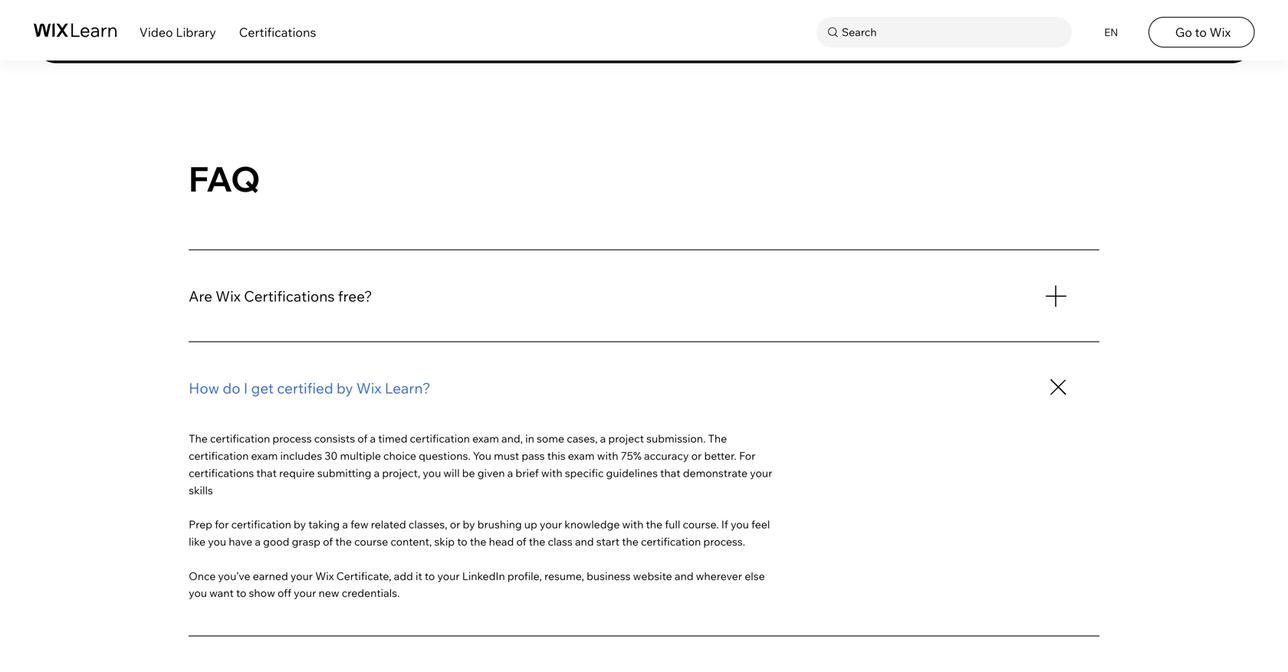 Task type: vqa. For each thing, say whether or not it's contained in the screenshot.
Are at top
yes



Task type: locate. For each thing, give the bounding box(es) containing it.
the
[[189, 432, 208, 446], [708, 432, 727, 446]]

0 vertical spatial or
[[692, 449, 702, 463]]

certified
[[277, 379, 333, 398]]

or up 'skip'
[[450, 518, 461, 532]]

you down once at the left bottom
[[189, 587, 207, 600]]

certification
[[210, 432, 270, 446], [410, 432, 470, 446], [189, 449, 249, 463], [231, 518, 291, 532], [641, 535, 701, 549]]

of up the multiple
[[358, 432, 368, 446]]

content,
[[391, 535, 432, 549]]

exam down cases,
[[568, 449, 595, 463]]

and
[[575, 535, 594, 549], [675, 570, 694, 583]]

submission.
[[647, 432, 706, 446]]

your inside the certification process consists of a timed certification exam and, in some cases, a project submission. the certification exam includes 30 multiple choice questions. you must pass this exam with 75% accuracy or better. for certifications that require submitting a project, you will be given a brief with specific guidelines that demonstrate your skills
[[750, 467, 773, 480]]

and right website
[[675, 570, 694, 583]]

0 vertical spatial and
[[575, 535, 594, 549]]

multiple
[[340, 449, 381, 463]]

start
[[597, 535, 620, 549]]

wix right the go
[[1210, 25, 1231, 40]]

if
[[722, 518, 729, 532]]

1 horizontal spatial the
[[708, 432, 727, 446]]

you
[[473, 449, 492, 463]]

the up better.
[[708, 432, 727, 446]]

few
[[351, 518, 369, 532]]

your right "it"
[[438, 570, 460, 583]]

the down few in the left bottom of the page
[[335, 535, 352, 549]]

includes
[[280, 449, 322, 463]]

with left 75%
[[597, 449, 619, 463]]

show
[[249, 587, 275, 600]]

1 the from the left
[[189, 432, 208, 446]]

and down knowledge
[[575, 535, 594, 549]]

to right 'skip'
[[457, 535, 468, 549]]

earned
[[253, 570, 288, 583]]

0 horizontal spatial with
[[541, 467, 563, 480]]

to right the go
[[1196, 25, 1207, 40]]

certifications link
[[239, 25, 316, 40]]

you inside once you've earned your wix certificate, add it to your linkedin profile, resume, business website and wherever else you want to show off your new credentials.
[[189, 587, 207, 600]]

the
[[646, 518, 663, 532], [335, 535, 352, 549], [470, 535, 487, 549], [529, 535, 546, 549], [622, 535, 639, 549]]

0 horizontal spatial and
[[575, 535, 594, 549]]

1 horizontal spatial exam
[[473, 432, 499, 446]]

the left head
[[470, 535, 487, 549]]

and,
[[502, 432, 523, 446]]

go to wix link
[[1149, 17, 1255, 48]]

exam
[[473, 432, 499, 446], [251, 449, 278, 463], [568, 449, 595, 463]]

en button
[[1095, 17, 1126, 48]]

with down "this" at left bottom
[[541, 467, 563, 480]]

1 horizontal spatial by
[[337, 379, 353, 398]]

0 horizontal spatial or
[[450, 518, 461, 532]]

0 horizontal spatial of
[[323, 535, 333, 549]]

wix inside once you've earned your wix certificate, add it to your linkedin profile, resume, business website and wherever else you want to show off your new credentials.
[[315, 570, 334, 583]]

or
[[692, 449, 702, 463], [450, 518, 461, 532]]

by right certified
[[337, 379, 353, 398]]

1 horizontal spatial or
[[692, 449, 702, 463]]

video library link
[[139, 25, 216, 40]]

it
[[416, 570, 422, 583]]

wix
[[1210, 25, 1231, 40], [216, 287, 241, 306], [357, 379, 382, 398], [315, 570, 334, 583]]

by up "grasp"
[[294, 518, 306, 532]]

menu bar
[[0, 0, 1289, 61]]

2 horizontal spatial exam
[[568, 449, 595, 463]]

by left brushing
[[463, 518, 475, 532]]

this
[[547, 449, 566, 463]]

a down the multiple
[[374, 467, 380, 480]]

of down taking
[[323, 535, 333, 549]]

with left full
[[622, 518, 644, 532]]

to down the you've
[[236, 587, 247, 600]]

and inside once you've earned your wix certificate, add it to your linkedin profile, resume, business website and wherever else you want to show off your new credentials.
[[675, 570, 694, 583]]

to
[[1196, 25, 1207, 40], [457, 535, 468, 549], [425, 570, 435, 583], [236, 587, 247, 600]]

skills
[[189, 484, 213, 497]]

1 vertical spatial with
[[541, 467, 563, 480]]

once
[[189, 570, 216, 583]]

certificate,
[[336, 570, 392, 583]]

head
[[489, 535, 514, 549]]

a left brief
[[508, 467, 513, 480]]

of
[[358, 432, 368, 446], [323, 535, 333, 549], [517, 535, 527, 549]]

to inside menu bar
[[1196, 25, 1207, 40]]

0 horizontal spatial the
[[189, 432, 208, 446]]

add
[[394, 570, 413, 583]]

0 vertical spatial certifications
[[239, 25, 316, 40]]

the right start
[[622, 535, 639, 549]]

0 horizontal spatial that
[[257, 467, 277, 480]]

how
[[189, 379, 219, 398]]

that
[[257, 467, 277, 480], [660, 467, 681, 480]]

grasp
[[292, 535, 321, 549]]

certifications
[[239, 25, 316, 40], [244, 287, 335, 306]]

your
[[750, 467, 773, 480], [540, 518, 562, 532], [291, 570, 313, 583], [438, 570, 460, 583], [294, 587, 316, 600]]

submitting
[[317, 467, 372, 480]]

be
[[462, 467, 475, 480]]

that down 'accuracy'
[[660, 467, 681, 480]]

1 horizontal spatial with
[[597, 449, 619, 463]]

2 vertical spatial with
[[622, 518, 644, 532]]

process.
[[704, 535, 746, 549]]

1 horizontal spatial and
[[675, 570, 694, 583]]

of down up
[[517, 535, 527, 549]]

2 horizontal spatial with
[[622, 518, 644, 532]]

else
[[745, 570, 765, 583]]

wix up new
[[315, 570, 334, 583]]

consists
[[314, 432, 355, 446]]

your up off
[[291, 570, 313, 583]]

the up certifications
[[189, 432, 208, 446]]

knowledge
[[565, 518, 620, 532]]

by
[[337, 379, 353, 398], [294, 518, 306, 532], [463, 518, 475, 532]]

related
[[371, 518, 406, 532]]

credentials.
[[342, 587, 400, 600]]

you down for
[[208, 535, 226, 549]]

2 the from the left
[[708, 432, 727, 446]]

you left will
[[423, 467, 441, 480]]

1 horizontal spatial that
[[660, 467, 681, 480]]

exam up you on the bottom of the page
[[473, 432, 499, 446]]

that left require
[[257, 467, 277, 480]]

questions.
[[419, 449, 471, 463]]

your up class
[[540, 518, 562, 532]]

prep
[[189, 518, 212, 532]]

1 vertical spatial or
[[450, 518, 461, 532]]

your down for
[[750, 467, 773, 480]]

or left better.
[[692, 449, 702, 463]]

taking
[[309, 518, 340, 532]]

0 vertical spatial with
[[597, 449, 619, 463]]

with
[[597, 449, 619, 463], [541, 467, 563, 480], [622, 518, 644, 532]]

i
[[244, 379, 248, 398]]

1 vertical spatial and
[[675, 570, 694, 583]]

course.
[[683, 518, 719, 532]]

the left full
[[646, 518, 663, 532]]

exam down process
[[251, 449, 278, 463]]

a right have
[[255, 535, 261, 549]]

wix left learn? at the left bottom of page
[[357, 379, 382, 398]]

process
[[273, 432, 312, 446]]

1 horizontal spatial of
[[358, 432, 368, 446]]

30
[[325, 449, 338, 463]]

do
[[223, 379, 241, 398]]

skip
[[434, 535, 455, 549]]

business
[[587, 570, 631, 583]]

or inside prep for certification by taking a few related classes, or by brushing up your knowledge with the full course. if you feel like you have a good grasp of the course content, skip to the head of the class and start the certification process.
[[450, 518, 461, 532]]

go to wix
[[1176, 25, 1231, 40]]

video
[[139, 25, 173, 40]]



Task type: describe. For each thing, give the bounding box(es) containing it.
demonstrate
[[683, 467, 748, 480]]

your inside prep for certification by taking a few related classes, or by brushing up your knowledge with the full course. if you feel like you have a good grasp of the course content, skip to the head of the class and start the certification process.
[[540, 518, 562, 532]]

library
[[176, 25, 216, 40]]

choice
[[384, 449, 416, 463]]

a left few in the left bottom of the page
[[342, 518, 348, 532]]

must
[[494, 449, 519, 463]]

0 horizontal spatial by
[[294, 518, 306, 532]]

feel
[[752, 518, 770, 532]]

new
[[319, 587, 339, 600]]

linkedin
[[462, 570, 505, 583]]

project,
[[382, 467, 421, 480]]

you inside the certification process consists of a timed certification exam and, in some cases, a project submission. the certification exam includes 30 multiple choice questions. you must pass this exam with 75% accuracy or better. for certifications that require submitting a project, you will be given a brief with specific guidelines that demonstrate your skills
[[423, 467, 441, 480]]

get
[[251, 379, 274, 398]]

the certification process consists of a timed certification exam and, in some cases, a project submission. the certification exam includes 30 multiple choice questions. you must pass this exam with 75% accuracy or better. for certifications that require submitting a project, you will be given a brief with specific guidelines that demonstrate your skills
[[189, 432, 773, 497]]

menu bar containing video library
[[0, 0, 1289, 61]]

and inside prep for certification by taking a few related classes, or by brushing up your knowledge with the full course. if you feel like you have a good grasp of the course content, skip to the head of the class and start the certification process.
[[575, 535, 594, 549]]

class
[[548, 535, 573, 549]]

up
[[524, 518, 538, 532]]

better.
[[704, 449, 737, 463]]

timed
[[378, 432, 408, 446]]

certifications inside menu bar
[[239, 25, 316, 40]]

a right cases,
[[600, 432, 606, 446]]

certifications
[[189, 467, 254, 480]]

brief
[[516, 467, 539, 480]]

off
[[278, 587, 291, 600]]

0 horizontal spatial exam
[[251, 449, 278, 463]]

resume,
[[545, 570, 584, 583]]

website
[[633, 570, 672, 583]]

full
[[665, 518, 681, 532]]

for
[[739, 449, 756, 463]]

want
[[210, 587, 234, 600]]

your right off
[[294, 587, 316, 600]]

good
[[263, 535, 290, 549]]

brushing
[[478, 518, 522, 532]]

have
[[229, 535, 252, 549]]

prep for certification by taking a few related classes, or by brushing up your knowledge with the full course. if you feel like you have a good grasp of the course content, skip to the head of the class and start the certification process.
[[189, 518, 770, 549]]

1 that from the left
[[257, 467, 277, 480]]

will
[[444, 467, 460, 480]]

are wix certifications free?
[[189, 287, 372, 306]]

wix inside go to wix link
[[1210, 25, 1231, 40]]

course
[[354, 535, 388, 549]]

en
[[1105, 26, 1119, 39]]

free?
[[338, 287, 372, 306]]

specific
[[565, 467, 604, 480]]

for
[[215, 518, 229, 532]]

profile,
[[508, 570, 542, 583]]

learn?
[[385, 379, 431, 398]]

cases,
[[567, 432, 598, 446]]

2 that from the left
[[660, 467, 681, 480]]

you right if
[[731, 518, 749, 532]]

wherever
[[696, 570, 743, 583]]

accuracy
[[644, 449, 689, 463]]

video library
[[139, 25, 216, 40]]

to right "it"
[[425, 570, 435, 583]]

in
[[526, 432, 535, 446]]

you've
[[218, 570, 250, 583]]

or inside the certification process consists of a timed certification exam and, in some cases, a project submission. the certification exam includes 30 multiple choice questions. you must pass this exam with 75% accuracy or better. for certifications that require submitting a project, you will be given a brief with specific guidelines that demonstrate your skills
[[692, 449, 702, 463]]

classes,
[[409, 518, 448, 532]]

Search text field
[[838, 22, 1068, 42]]

how do i get certified by wix learn?
[[189, 379, 431, 398]]

a left timed
[[370, 432, 376, 446]]

go
[[1176, 25, 1193, 40]]

once you've earned your wix certificate, add it to your linkedin profile, resume, business website and wherever else you want to show off your new credentials.
[[189, 570, 765, 600]]

require
[[279, 467, 315, 480]]

with inside prep for certification by taking a few related classes, or by brushing up your knowledge with the full course. if you feel like you have a good grasp of the course content, skip to the head of the class and start the certification process.
[[622, 518, 644, 532]]

some
[[537, 432, 565, 446]]

1 vertical spatial certifications
[[244, 287, 335, 306]]

project
[[609, 432, 644, 446]]

2 horizontal spatial of
[[517, 535, 527, 549]]

of inside the certification process consists of a timed certification exam and, in some cases, a project submission. the certification exam includes 30 multiple choice questions. you must pass this exam with 75% accuracy or better. for certifications that require submitting a project, you will be given a brief with specific guidelines that demonstrate your skills
[[358, 432, 368, 446]]

guidelines
[[606, 467, 658, 480]]

75%
[[621, 449, 642, 463]]

2 horizontal spatial by
[[463, 518, 475, 532]]

like
[[189, 535, 206, 549]]

given
[[478, 467, 505, 480]]

pass
[[522, 449, 545, 463]]

faq
[[189, 157, 260, 200]]

are
[[189, 287, 212, 306]]

the down up
[[529, 535, 546, 549]]

wix right are
[[216, 287, 241, 306]]

to inside prep for certification by taking a few related classes, or by brushing up your knowledge with the full course. if you feel like you have a good grasp of the course content, skip to the head of the class and start the certification process.
[[457, 535, 468, 549]]



